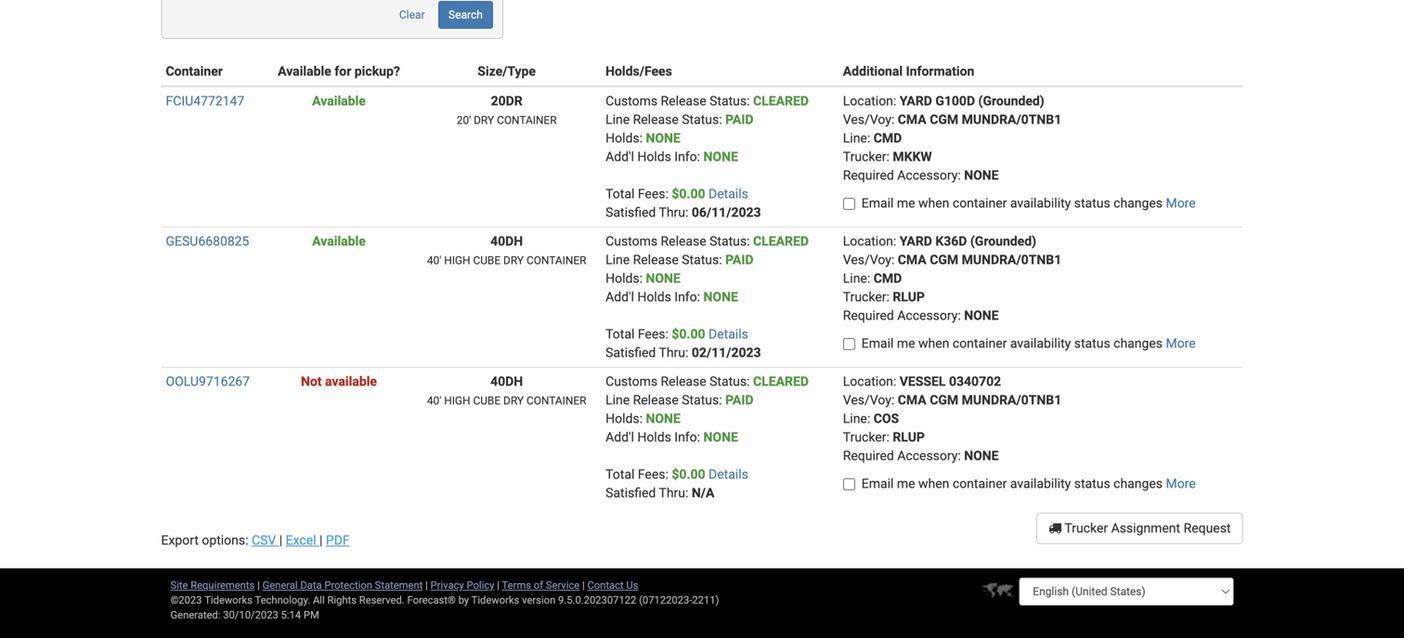 Task type: locate. For each thing, give the bounding box(es) containing it.
3 more link from the top
[[1166, 476, 1196, 491]]

none up the 06/11/2023
[[704, 149, 738, 164]]

container for not available
[[527, 394, 587, 407]]

email me when container availability status changes more up k36d
[[862, 196, 1196, 211]]

customs release status : cleared line release status : paid holds: none add'l holds info: none down 02/11/2023 on the bottom
[[606, 374, 809, 445]]

cgm for k36d
[[930, 252, 959, 268]]

holds: for total fees: $0.00 details satisfied thru: 06/11/2023
[[606, 131, 643, 146]]

when for rlup
[[919, 336, 950, 351]]

1 vertical spatial more link
[[1166, 336, 1196, 351]]

1 customs release status : cleared line release status : paid holds: none add'l holds info: none from the top
[[606, 93, 809, 164]]

0 vertical spatial total
[[606, 186, 635, 202]]

gesu6680825
[[166, 234, 249, 249]]

thru: left 02/11/2023 on the bottom
[[659, 345, 689, 360]]

details inside total fees: $0.00 details satisfied thru: 06/11/2023
[[709, 186, 749, 202]]

email me when container availability status changes more
[[862, 196, 1196, 211], [862, 336, 1196, 351], [862, 476, 1196, 491]]

rlup
[[893, 289, 925, 305], [893, 430, 925, 445]]

1 customs from the top
[[606, 93, 658, 109]]

email for required
[[862, 476, 894, 491]]

accessory for rlup
[[898, 308, 958, 323]]

1 vertical spatial 40dh
[[491, 374, 523, 389]]

none up k36d
[[964, 168, 999, 183]]

2 vertical spatial details link
[[709, 467, 749, 482]]

1 changes from the top
[[1114, 196, 1163, 211]]

info: for 06/11/2023
[[675, 149, 700, 164]]

1 vertical spatial cmd
[[874, 271, 902, 286]]

1 vertical spatial dry
[[504, 254, 524, 267]]

0 vertical spatial add'l
[[606, 149, 634, 164]]

0 vertical spatial ves/voy:
[[843, 112, 895, 127]]

cmd for mkkw
[[874, 131, 902, 146]]

0 vertical spatial location
[[843, 93, 894, 109]]

2 availability from the top
[[1011, 336, 1071, 351]]

cgm inside location : yard k36d (grounded) ves/voy: cma cgm mundra/0tnb1 line: cmd trucker: rlup required accessory : none
[[930, 252, 959, 268]]

cgm inside location : yard g100d (grounded) ves/voy: cma cgm mundra/0tnb1 line: cmd trucker: mkkw required accessory : none
[[930, 112, 959, 127]]

line down total fees: $0.00 details satisfied thru: 06/11/2023
[[606, 252, 630, 268]]

40dh for total fees: $0.00 details satisfied thru: n/a
[[491, 374, 523, 389]]

2 vertical spatial when
[[919, 476, 950, 491]]

cma
[[898, 112, 927, 127], [898, 252, 927, 268], [898, 392, 927, 408]]

mundra/0tnb1 for g100d
[[962, 112, 1062, 127]]

2 vertical spatial holds
[[638, 430, 671, 445]]

customs release status : cleared line release status : paid holds: none add'l holds info: none
[[606, 93, 809, 164], [606, 234, 809, 305], [606, 374, 809, 445]]

privacy policy link
[[431, 579, 495, 591]]

2 vertical spatial cma
[[898, 392, 927, 408]]

location : yard k36d (grounded) ves/voy: cma cgm mundra/0tnb1 line: cmd trucker: rlup required accessory : none
[[843, 234, 1062, 323]]

40dh for total fees: $0.00 details satisfied thru: 02/11/2023
[[491, 234, 523, 249]]

thru: left the 06/11/2023
[[659, 205, 689, 220]]

3 availability from the top
[[1011, 476, 1071, 491]]

1 vertical spatial holds:
[[606, 271, 643, 286]]

2 vertical spatial container
[[953, 476, 1007, 491]]

accessory inside location : yard g100d (grounded) ves/voy: cma cgm mundra/0tnb1 line: cmd trucker: mkkw required accessory : none
[[898, 168, 958, 183]]

satisfied for total fees: $0.00 details satisfied thru: 02/11/2023
[[606, 345, 656, 360]]

1 vertical spatial yard
[[900, 234, 933, 249]]

when
[[919, 196, 950, 211], [919, 336, 950, 351], [919, 476, 950, 491]]

2 fees: from the top
[[638, 327, 669, 342]]

1 vertical spatial accessory
[[898, 308, 958, 323]]

2 cgm from the top
[[930, 252, 959, 268]]

trucker: for rlup
[[843, 289, 890, 305]]

0 vertical spatial required
[[843, 168, 894, 183]]

holds: up total fees: $0.00 details satisfied thru: 02/11/2023
[[606, 271, 643, 286]]

thru: inside total fees: $0.00 details satisfied thru: 02/11/2023
[[659, 345, 689, 360]]

(grounded) for g100d
[[979, 93, 1045, 109]]

search
[[449, 8, 483, 21]]

1 paid from the top
[[726, 112, 754, 127]]

$0.00 inside total fees: $0.00 details satisfied thru: 02/11/2023
[[672, 327, 706, 342]]

2 holds: from the top
[[606, 271, 643, 286]]

container
[[953, 196, 1007, 211], [953, 336, 1007, 351], [953, 476, 1007, 491]]

trucker assignment request
[[1062, 521, 1231, 536]]

1 vertical spatial cgm
[[930, 252, 959, 268]]

2 details link from the top
[[709, 327, 749, 342]]

mundra/0tnb1 down k36d
[[962, 252, 1062, 268]]

1 rlup from the top
[[893, 289, 925, 305]]

3 holds: from the top
[[606, 411, 643, 426]]

(grounded) right 'g100d'
[[979, 93, 1045, 109]]

me for mkkw
[[897, 196, 916, 211]]

status
[[1075, 196, 1111, 211], [1075, 336, 1111, 351], [1075, 476, 1111, 491]]

2 vertical spatial cleared
[[753, 374, 809, 389]]

0 vertical spatial more
[[1166, 196, 1196, 211]]

contact us link
[[588, 579, 639, 591]]

details link for n/a
[[709, 467, 749, 482]]

3 details link from the top
[[709, 467, 749, 482]]

accessory inside location : yard k36d (grounded) ves/voy: cma cgm mundra/0tnb1 line: cmd trucker: rlup required accessory : none
[[898, 308, 958, 323]]

csv link
[[252, 533, 279, 548]]

mundra/0tnb1 inside location : yard k36d (grounded) ves/voy: cma cgm mundra/0tnb1 line: cmd trucker: rlup required accessory : none
[[962, 252, 1062, 268]]

2 cmd from the top
[[874, 271, 902, 286]]

2 vertical spatial accessory
[[898, 448, 958, 464]]

ves/voy: inside location : yard k36d (grounded) ves/voy: cma cgm mundra/0tnb1 line: cmd trucker: rlup required accessory : none
[[843, 252, 895, 268]]

email up 'cos'
[[862, 336, 894, 351]]

2 satisfied from the top
[[606, 345, 656, 360]]

1 vertical spatial more
[[1166, 336, 1196, 351]]

info: up total fees: $0.00 details satisfied thru: n/a
[[675, 430, 700, 445]]

oolu9716267
[[166, 374, 250, 389]]

availability for location : vessel 0340702 ves/voy: cma cgm mundra/0tnb1 line: cos trucker: rlup required accessory : none
[[1011, 476, 1071, 491]]

1 me from the top
[[897, 196, 916, 211]]

30/10/2023
[[223, 609, 278, 621]]

additional information
[[843, 64, 975, 79]]

2 vertical spatial line:
[[843, 411, 871, 426]]

status for location : vessel 0340702 ves/voy: cma cgm mundra/0tnb1 line: cos trucker: rlup required accessory : none
[[1075, 476, 1111, 491]]

2 vertical spatial me
[[897, 476, 916, 491]]

paid for total fees: $0.00 details satisfied thru: 02/11/2023
[[726, 252, 754, 268]]

2 yard from the top
[[900, 234, 933, 249]]

1 vertical spatial email me when container availability status changes more
[[862, 336, 1196, 351]]

2 cma from the top
[[898, 252, 927, 268]]

cma for k36d
[[898, 252, 927, 268]]

ves/voy: inside location : yard g100d (grounded) ves/voy: cma cgm mundra/0tnb1 line: cmd trucker: mkkw required accessory : none
[[843, 112, 895, 127]]

cgm
[[930, 112, 959, 127], [930, 252, 959, 268], [930, 392, 959, 408]]

3 details from the top
[[709, 467, 749, 482]]

2 total from the top
[[606, 327, 635, 342]]

2 required from the top
[[843, 308, 894, 323]]

holds up total fees: $0.00 details satisfied thru: n/a
[[638, 430, 671, 445]]

1 trucker: from the top
[[843, 149, 890, 164]]

add'l up total fees: $0.00 details satisfied thru: 02/11/2023
[[606, 289, 634, 305]]

1 location from the top
[[843, 93, 894, 109]]

location for location : yard k36d (grounded) ves/voy: cma cgm mundra/0tnb1 line: cmd trucker: rlup required accessory : none
[[843, 234, 894, 249]]

2 vertical spatial thru:
[[659, 485, 689, 501]]

trucker: inside location : yard k36d (grounded) ves/voy: cma cgm mundra/0tnb1 line: cmd trucker: rlup required accessory : none
[[843, 289, 890, 305]]

cma inside location : yard g100d (grounded) ves/voy: cma cgm mundra/0tnb1 line: cmd trucker: mkkw required accessory : none
[[898, 112, 927, 127]]

1 vertical spatial availability
[[1011, 336, 1071, 351]]

add'l up total fees: $0.00 details satisfied thru: 06/11/2023
[[606, 149, 634, 164]]

1 email me when container availability status changes more from the top
[[862, 196, 1196, 211]]

40dh 40' high cube dry container for total fees: $0.00 details satisfied thru: 02/11/2023
[[427, 234, 587, 267]]

3 info: from the top
[[675, 430, 700, 445]]

more link for location : yard g100d (grounded) ves/voy: cma cgm mundra/0tnb1 line: cmd trucker: mkkw required accessory : none
[[1166, 196, 1196, 211]]

0 vertical spatial rlup
[[893, 289, 925, 305]]

2 vertical spatial status
[[1075, 476, 1111, 491]]

0 vertical spatial customs
[[606, 93, 658, 109]]

location inside location : yard k36d (grounded) ves/voy: cma cgm mundra/0tnb1 line: cmd trucker: rlup required accessory : none
[[843, 234, 894, 249]]

1 vertical spatial satisfied
[[606, 345, 656, 360]]

trucker: inside 'location : vessel 0340702 ves/voy: cma cgm mundra/0tnb1 line: cos trucker: rlup required accessory : none'
[[843, 430, 890, 445]]

total fees: $0.00 details satisfied thru: n/a
[[606, 467, 749, 501]]

details link
[[709, 186, 749, 202], [709, 327, 749, 342], [709, 467, 749, 482]]

1 $0.00 from the top
[[672, 186, 706, 202]]

0 vertical spatial trucker:
[[843, 149, 890, 164]]

none up total fees: $0.00 details satisfied thru: n/a
[[646, 411, 681, 426]]

0 vertical spatial thru:
[[659, 205, 689, 220]]

1 vertical spatial details link
[[709, 327, 749, 342]]

holds for total fees: $0.00 details satisfied thru: 02/11/2023
[[638, 289, 671, 305]]

line
[[606, 112, 630, 127], [606, 252, 630, 268], [606, 392, 630, 408]]

holds up total fees: $0.00 details satisfied thru: 02/11/2023
[[638, 289, 671, 305]]

1 vertical spatial high
[[444, 394, 471, 407]]

cube
[[473, 254, 501, 267], [473, 394, 501, 407]]

required inside location : yard g100d (grounded) ves/voy: cma cgm mundra/0tnb1 line: cmd trucker: mkkw required accessory : none
[[843, 168, 894, 183]]

container for mkkw
[[953, 196, 1007, 211]]

options:
[[202, 533, 248, 548]]

2 status from the top
[[1075, 336, 1111, 351]]

2 cube from the top
[[473, 394, 501, 407]]

container for required
[[953, 476, 1007, 491]]

0 vertical spatial when
[[919, 196, 950, 211]]

me down 'cos'
[[897, 476, 916, 491]]

email down mkkw
[[862, 196, 894, 211]]

location down additional in the right of the page
[[843, 93, 894, 109]]

available for pickup?
[[278, 64, 400, 79]]

2 vertical spatial location
[[843, 374, 894, 389]]

of
[[534, 579, 543, 591]]

2 vertical spatial cgm
[[930, 392, 959, 408]]

0 vertical spatial 40dh 40' high cube dry container
[[427, 234, 587, 267]]

(grounded) right k36d
[[971, 234, 1037, 249]]

1 line: from the top
[[843, 131, 871, 146]]

satisfied inside total fees: $0.00 details satisfied thru: 06/11/2023
[[606, 205, 656, 220]]

when down 'location : vessel 0340702 ves/voy: cma cgm mundra/0tnb1 line: cos trucker: rlup required accessory : none'
[[919, 476, 950, 491]]

email for mkkw
[[862, 196, 894, 211]]

2 vertical spatial ves/voy:
[[843, 392, 895, 408]]

service
[[546, 579, 580, 591]]

1 vertical spatial $0.00
[[672, 327, 706, 342]]

2 info: from the top
[[675, 289, 700, 305]]

line: for rlup
[[843, 271, 871, 286]]

1 vertical spatial details
[[709, 327, 749, 342]]

2 vertical spatial customs release status : cleared line release status : paid holds: none add'l holds info: none
[[606, 374, 809, 445]]

details link up 'n/a'
[[709, 467, 749, 482]]

3 trucker: from the top
[[843, 430, 890, 445]]

3 more from the top
[[1166, 476, 1196, 491]]

1 vertical spatial customs
[[606, 234, 658, 249]]

container down 'location : vessel 0340702 ves/voy: cma cgm mundra/0tnb1 line: cos trucker: rlup required accessory : none'
[[953, 476, 1007, 491]]

| left general
[[257, 579, 260, 591]]

1 40' from the top
[[427, 254, 442, 267]]

1 vertical spatial fees:
[[638, 327, 669, 342]]

required inside location : yard k36d (grounded) ves/voy: cma cgm mundra/0tnb1 line: cmd trucker: rlup required accessory : none
[[843, 308, 894, 323]]

trucker: for mkkw
[[843, 149, 890, 164]]

status for location : yard g100d (grounded) ves/voy: cma cgm mundra/0tnb1 line: cmd trucker: mkkw required accessory : none
[[1075, 196, 1111, 211]]

add'l for total fees: $0.00 details satisfied thru: 06/11/2023
[[606, 149, 634, 164]]

add'l up total fees: $0.00 details satisfied thru: n/a
[[606, 430, 634, 445]]

cleared for location : yard g100d (grounded) ves/voy: cma cgm mundra/0tnb1 line: cmd trucker: mkkw required accessory : none
[[753, 93, 809, 109]]

total for total fees: $0.00 details satisfied thru: 06/11/2023
[[606, 186, 635, 202]]

0 vertical spatial (grounded)
[[979, 93, 1045, 109]]

40dh
[[491, 234, 523, 249], [491, 374, 523, 389]]

total inside total fees: $0.00 details satisfied thru: 06/11/2023
[[606, 186, 635, 202]]

3 status from the top
[[1075, 476, 1111, 491]]

holds: up total fees: $0.00 details satisfied thru: n/a
[[606, 411, 643, 426]]

40dh 40' high cube dry container
[[427, 234, 587, 267], [427, 374, 587, 407]]

accessory down mkkw
[[898, 168, 958, 183]]

customs release status : cleared line release status : paid holds: none add'l holds info: none up total fees: $0.00 details satisfied thru: 06/11/2023
[[606, 93, 809, 164]]

holds
[[638, 149, 671, 164], [638, 289, 671, 305], [638, 430, 671, 445]]

3 when from the top
[[919, 476, 950, 491]]

container up k36d
[[953, 196, 1007, 211]]

0 vertical spatial email me when container availability status changes more
[[862, 196, 1196, 211]]

1 required from the top
[[843, 168, 894, 183]]

yard down additional information
[[900, 93, 933, 109]]

cgm inside 'location : vessel 0340702 ves/voy: cma cgm mundra/0tnb1 line: cos trucker: rlup required accessory : none'
[[930, 392, 959, 408]]

cleared
[[753, 93, 809, 109], [753, 234, 809, 249], [753, 374, 809, 389]]

3 cleared from the top
[[753, 374, 809, 389]]

(grounded)
[[979, 93, 1045, 109], [971, 234, 1037, 249]]

3 $0.00 from the top
[[672, 467, 706, 482]]

yard inside location : yard k36d (grounded) ves/voy: cma cgm mundra/0tnb1 line: cmd trucker: rlup required accessory : none
[[900, 234, 933, 249]]

2 customs release status : cleared line release status : paid holds: none add'l holds info: none from the top
[[606, 234, 809, 305]]

1 vertical spatial 40dh 40' high cube dry container
[[427, 374, 587, 407]]

holds up total fees: $0.00 details satisfied thru: 06/11/2023
[[638, 149, 671, 164]]

2 vertical spatial available
[[312, 234, 366, 249]]

2 me from the top
[[897, 336, 916, 351]]

1 vertical spatial total
[[606, 327, 635, 342]]

1 vertical spatial mundra/0tnb1
[[962, 252, 1062, 268]]

add'l for total fees: $0.00 details satisfied thru: n/a
[[606, 430, 634, 445]]

$0.00 for 06/11/2023
[[672, 186, 706, 202]]

release
[[661, 93, 707, 109], [633, 112, 679, 127], [661, 234, 707, 249], [633, 252, 679, 268], [661, 374, 707, 389], [633, 392, 679, 408]]

fees:
[[638, 186, 669, 202], [638, 327, 669, 342], [638, 467, 669, 482]]

ves/voy: for location : yard g100d (grounded) ves/voy: cma cgm mundra/0tnb1 line: cmd trucker: mkkw required accessory : none
[[843, 112, 895, 127]]

not available
[[301, 374, 377, 389]]

2 vertical spatial satisfied
[[606, 485, 656, 501]]

cgm down vessel
[[930, 392, 959, 408]]

1 vertical spatial cleared
[[753, 234, 809, 249]]

accessory up vessel
[[898, 308, 958, 323]]

$0.00
[[672, 186, 706, 202], [672, 327, 706, 342], [672, 467, 706, 482]]

pickup?
[[355, 64, 400, 79]]

2 more from the top
[[1166, 336, 1196, 351]]

paid
[[726, 112, 754, 127], [726, 252, 754, 268], [726, 392, 754, 408]]

mundra/0tnb1 down 0340702
[[962, 392, 1062, 408]]

1 details link from the top
[[709, 186, 749, 202]]

email me when container availability status changes more up 'truck' icon
[[862, 476, 1196, 491]]

1 when from the top
[[919, 196, 950, 211]]

rlup up vessel
[[893, 289, 925, 305]]

customs down total fees: $0.00 details satisfied thru: 06/11/2023
[[606, 234, 658, 249]]

none down 0340702
[[964, 448, 999, 464]]

available for gesu6680825
[[312, 234, 366, 249]]

2 add'l from the top
[[606, 289, 634, 305]]

details link for 06/11/2023
[[709, 186, 749, 202]]

(grounded) inside location : yard g100d (grounded) ves/voy: cma cgm mundra/0tnb1 line: cmd trucker: mkkw required accessory : none
[[979, 93, 1045, 109]]

fees: for n/a
[[638, 467, 669, 482]]

thru: inside total fees: $0.00 details satisfied thru: n/a
[[659, 485, 689, 501]]

line down the holds/fees
[[606, 112, 630, 127]]

2 vertical spatial add'l
[[606, 430, 634, 445]]

2 line from the top
[[606, 252, 630, 268]]

3 cma from the top
[[898, 392, 927, 408]]

details up the 06/11/2023
[[709, 186, 749, 202]]

fees: for 02/11/2023
[[638, 327, 669, 342]]

1 line from the top
[[606, 112, 630, 127]]

cube for not available
[[473, 394, 501, 407]]

1 vertical spatial add'l
[[606, 289, 634, 305]]

changes for location : yard g100d (grounded) ves/voy: cma cgm mundra/0tnb1 line: cmd trucker: mkkw required accessory : none
[[1114, 196, 1163, 211]]

satisfied inside total fees: $0.00 details satisfied thru: 02/11/2023
[[606, 345, 656, 360]]

line down total fees: $0.00 details satisfied thru: 02/11/2023
[[606, 392, 630, 408]]

2 paid from the top
[[726, 252, 754, 268]]

site
[[170, 579, 188, 591]]

2 vertical spatial email me when container availability status changes more
[[862, 476, 1196, 491]]

availability
[[1011, 196, 1071, 211], [1011, 336, 1071, 351], [1011, 476, 1071, 491]]

total inside total fees: $0.00 details satisfied thru: n/a
[[606, 467, 635, 482]]

0 vertical spatial status
[[1075, 196, 1111, 211]]

(grounded) for k36d
[[971, 234, 1037, 249]]

line for total fees: $0.00 details satisfied thru: n/a
[[606, 392, 630, 408]]

1 thru: from the top
[[659, 205, 689, 220]]

3 cgm from the top
[[930, 392, 959, 408]]

40' for not available
[[427, 394, 442, 407]]

dry
[[474, 114, 494, 127], [504, 254, 524, 267], [504, 394, 524, 407]]

1 vertical spatial rlup
[[893, 430, 925, 445]]

info: up total fees: $0.00 details satisfied thru: 02/11/2023
[[675, 289, 700, 305]]

1 vertical spatial container
[[953, 336, 1007, 351]]

details up 'n/a'
[[709, 467, 749, 482]]

3 customs release status : cleared line release status : paid holds: none add'l holds info: none from the top
[[606, 374, 809, 445]]

none inside 'location : vessel 0340702 ves/voy: cma cgm mundra/0tnb1 line: cos trucker: rlup required accessory : none'
[[964, 448, 999, 464]]

details link up 02/11/2023 on the bottom
[[709, 327, 749, 342]]

accessory down 'cos'
[[898, 448, 958, 464]]

3 email from the top
[[862, 476, 894, 491]]

0 vertical spatial availability
[[1011, 196, 1071, 211]]

line: inside location : yard k36d (grounded) ves/voy: cma cgm mundra/0tnb1 line: cmd trucker: rlup required accessory : none
[[843, 271, 871, 286]]

thru: left 'n/a'
[[659, 485, 689, 501]]

3 total from the top
[[606, 467, 635, 482]]

me down mkkw
[[897, 196, 916, 211]]

2 high from the top
[[444, 394, 471, 407]]

1 vertical spatial thru:
[[659, 345, 689, 360]]

0 vertical spatial 40dh
[[491, 234, 523, 249]]

email for rlup
[[862, 336, 894, 351]]

0 vertical spatial line
[[606, 112, 630, 127]]

1 more from the top
[[1166, 196, 1196, 211]]

1 ves/voy: from the top
[[843, 112, 895, 127]]

1 fees: from the top
[[638, 186, 669, 202]]

changes
[[1114, 196, 1163, 211], [1114, 336, 1163, 351], [1114, 476, 1163, 491]]

fees: for 06/11/2023
[[638, 186, 669, 202]]

1 vertical spatial location
[[843, 234, 894, 249]]

| left 'pdf'
[[320, 533, 323, 548]]

0 vertical spatial details link
[[709, 186, 749, 202]]

reserved.
[[359, 594, 405, 606]]

2 location from the top
[[843, 234, 894, 249]]

mundra/0tnb1 for k36d
[[962, 252, 1062, 268]]

more link
[[1166, 196, 1196, 211], [1166, 336, 1196, 351], [1166, 476, 1196, 491]]

mkkw
[[893, 149, 932, 164]]

yard inside location : yard g100d (grounded) ves/voy: cma cgm mundra/0tnb1 line: cmd trucker: mkkw required accessory : none
[[900, 93, 933, 109]]

3 line from the top
[[606, 392, 630, 408]]

email me when container availability status changes more up 0340702
[[862, 336, 1196, 351]]

container up 0340702
[[953, 336, 1007, 351]]

vessel
[[900, 374, 946, 389]]

3 add'l from the top
[[606, 430, 634, 445]]

mundra/0tnb1 inside location : yard g100d (grounded) ves/voy: cma cgm mundra/0tnb1 line: cmd trucker: mkkw required accessory : none
[[962, 112, 1062, 127]]

$0.00 inside total fees: $0.00 details satisfied thru: n/a
[[672, 467, 706, 482]]

line:
[[843, 131, 871, 146], [843, 271, 871, 286], [843, 411, 871, 426]]

1 vertical spatial trucker:
[[843, 289, 890, 305]]

2 40dh from the top
[[491, 374, 523, 389]]

2 40dh 40' high cube dry container from the top
[[427, 374, 587, 407]]

details up 02/11/2023 on the bottom
[[709, 327, 749, 342]]

40' for available
[[427, 254, 442, 267]]

trucker
[[1065, 521, 1108, 536]]

2 holds from the top
[[638, 289, 671, 305]]

holds: down the holds/fees
[[606, 131, 643, 146]]

export options: csv | excel | pdf
[[161, 533, 350, 548]]

cmd inside location : yard k36d (grounded) ves/voy: cma cgm mundra/0tnb1 line: cmd trucker: rlup required accessory : none
[[874, 271, 902, 286]]

1 total from the top
[[606, 186, 635, 202]]

1 yard from the top
[[900, 93, 933, 109]]

site requirements link
[[170, 579, 255, 591]]

cma inside location : yard k36d (grounded) ves/voy: cma cgm mundra/0tnb1 line: cmd trucker: rlup required accessory : none
[[898, 252, 927, 268]]

trucker:
[[843, 149, 890, 164], [843, 289, 890, 305], [843, 430, 890, 445]]

more link for location : yard k36d (grounded) ves/voy: cma cgm mundra/0tnb1 line: cmd trucker: rlup required accessory : none
[[1166, 336, 1196, 351]]

2 thru: from the top
[[659, 345, 689, 360]]

1 vertical spatial ves/voy:
[[843, 252, 895, 268]]

satisfied for total fees: $0.00 details satisfied thru: 06/11/2023
[[606, 205, 656, 220]]

0 vertical spatial info:
[[675, 149, 700, 164]]

0 vertical spatial cube
[[473, 254, 501, 267]]

1 status from the top
[[1075, 196, 1111, 211]]

1 vertical spatial (grounded)
[[971, 234, 1037, 249]]

| up 9.5.0.202307122
[[582, 579, 585, 591]]

customs
[[606, 93, 658, 109], [606, 234, 658, 249], [606, 374, 658, 389]]

more link for location : vessel 0340702 ves/voy: cma cgm mundra/0tnb1 line: cos trucker: rlup required accessory : none
[[1166, 476, 1196, 491]]

fees: inside total fees: $0.00 details satisfied thru: 06/11/2023
[[638, 186, 669, 202]]

1 add'l from the top
[[606, 149, 634, 164]]

0 vertical spatial cleared
[[753, 93, 809, 109]]

customs for total fees: $0.00 details satisfied thru: 02/11/2023
[[606, 234, 658, 249]]

line: inside location : yard g100d (grounded) ves/voy: cma cgm mundra/0tnb1 line: cmd trucker: mkkw required accessory : none
[[843, 131, 871, 146]]

2 vertical spatial total
[[606, 467, 635, 482]]

3 accessory from the top
[[898, 448, 958, 464]]

total for total fees: $0.00 details satisfied thru: 02/11/2023
[[606, 327, 635, 342]]

cgm down 'g100d'
[[930, 112, 959, 127]]

3 satisfied from the top
[[606, 485, 656, 501]]

3 ves/voy: from the top
[[843, 392, 895, 408]]

1 cleared from the top
[[753, 93, 809, 109]]

2 ves/voy: from the top
[[843, 252, 895, 268]]

1 vertical spatial required
[[843, 308, 894, 323]]

cmd inside location : yard g100d (grounded) ves/voy: cma cgm mundra/0tnb1 line: cmd trucker: mkkw required accessory : none
[[874, 131, 902, 146]]

1 mundra/0tnb1 from the top
[[962, 112, 1062, 127]]

1 40dh from the top
[[491, 234, 523, 249]]

cmd
[[874, 131, 902, 146], [874, 271, 902, 286]]

accessory
[[898, 168, 958, 183], [898, 308, 958, 323], [898, 448, 958, 464]]

changes for location : vessel 0340702 ves/voy: cma cgm mundra/0tnb1 line: cos trucker: rlup required accessory : none
[[1114, 476, 1163, 491]]

1 high from the top
[[444, 254, 471, 267]]

1 cube from the top
[[473, 254, 501, 267]]

1 vertical spatial status
[[1075, 336, 1111, 351]]

fees: inside total fees: $0.00 details satisfied thru: n/a
[[638, 467, 669, 482]]

high
[[444, 254, 471, 267], [444, 394, 471, 407]]

customs release status : cleared line release status : paid holds: none add'l holds info: none for total fees: $0.00 details satisfied thru: 06/11/2023
[[606, 93, 809, 164]]

2 vertical spatial dry
[[504, 394, 524, 407]]

2 vertical spatial details
[[709, 467, 749, 482]]

holds for total fees: $0.00 details satisfied thru: n/a
[[638, 430, 671, 445]]

1 email from the top
[[862, 196, 894, 211]]

1 cmd from the top
[[874, 131, 902, 146]]

1 40dh 40' high cube dry container from the top
[[427, 234, 587, 267]]

me
[[897, 196, 916, 211], [897, 336, 916, 351], [897, 476, 916, 491]]

trucker: inside location : yard g100d (grounded) ves/voy: cma cgm mundra/0tnb1 line: cmd trucker: mkkw required accessory : none
[[843, 149, 890, 164]]

2 vertical spatial email
[[862, 476, 894, 491]]

details for 02/11/2023
[[709, 327, 749, 342]]

details link up the 06/11/2023
[[709, 186, 749, 202]]

0 vertical spatial fees:
[[638, 186, 669, 202]]

0340702
[[949, 374, 1002, 389]]

2 mundra/0tnb1 from the top
[[962, 252, 1062, 268]]

contact
[[588, 579, 624, 591]]

not
[[301, 374, 322, 389]]

1 vertical spatial cma
[[898, 252, 927, 268]]

location inside 'location : vessel 0340702 ves/voy: cma cgm mundra/0tnb1 line: cos trucker: rlup required accessory : none'
[[843, 374, 894, 389]]

none up 0340702
[[964, 308, 999, 323]]

info: up total fees: $0.00 details satisfied thru: 06/11/2023
[[675, 149, 700, 164]]

none up total fees: $0.00 details satisfied thru: 02/11/2023
[[646, 271, 681, 286]]

info: for 02/11/2023
[[675, 289, 700, 305]]

None checkbox
[[843, 338, 855, 350], [843, 478, 855, 490], [843, 338, 855, 350], [843, 478, 855, 490]]

1 holds: from the top
[[606, 131, 643, 146]]

2 email me when container availability status changes more from the top
[[862, 336, 1196, 351]]

2 vertical spatial paid
[[726, 392, 754, 408]]

1 vertical spatial 40'
[[427, 394, 442, 407]]

details link for 02/11/2023
[[709, 327, 749, 342]]

dry for available
[[504, 254, 524, 267]]

2 more link from the top
[[1166, 336, 1196, 351]]

0 vertical spatial yard
[[900, 93, 933, 109]]

me up vessel
[[897, 336, 916, 351]]

2 vertical spatial more
[[1166, 476, 1196, 491]]

holds:
[[606, 131, 643, 146], [606, 271, 643, 286], [606, 411, 643, 426]]

0 vertical spatial high
[[444, 254, 471, 267]]

2 vertical spatial availability
[[1011, 476, 1071, 491]]

$0.00 for n/a
[[672, 467, 706, 482]]

$0.00 inside total fees: $0.00 details satisfied thru: 06/11/2023
[[672, 186, 706, 202]]

2 vertical spatial info:
[[675, 430, 700, 445]]

tideworks
[[472, 594, 520, 606]]

mundra/0tnb1 down 'g100d'
[[962, 112, 1062, 127]]

$0.00 up the 06/11/2023
[[672, 186, 706, 202]]

email down 'cos'
[[862, 476, 894, 491]]

general
[[263, 579, 298, 591]]

2 vertical spatial customs
[[606, 374, 658, 389]]

by
[[458, 594, 469, 606]]

1 vertical spatial holds
[[638, 289, 671, 305]]

1 cma from the top
[[898, 112, 927, 127]]

customs release status : cleared line release status : paid holds: none add'l holds info: none for total fees: $0.00 details satisfied thru: n/a
[[606, 374, 809, 445]]

when up k36d
[[919, 196, 950, 211]]

excel link
[[286, 533, 320, 548]]

rlup down 'cos'
[[893, 430, 925, 445]]

yard for k36d
[[900, 234, 933, 249]]

|
[[279, 533, 283, 548], [320, 533, 323, 548], [257, 579, 260, 591], [425, 579, 428, 591], [497, 579, 500, 591], [582, 579, 585, 591]]

container
[[166, 64, 223, 79]]

customs down total fees: $0.00 details satisfied thru: 02/11/2023
[[606, 374, 658, 389]]

$0.00 up 'n/a'
[[672, 467, 706, 482]]

location left k36d
[[843, 234, 894, 249]]

3 paid from the top
[[726, 392, 754, 408]]

2 vertical spatial required
[[843, 448, 894, 464]]

3 mundra/0tnb1 from the top
[[962, 392, 1062, 408]]

2 40' from the top
[[427, 394, 442, 407]]

customs down the holds/fees
[[606, 93, 658, 109]]

yard left k36d
[[900, 234, 933, 249]]

1 availability from the top
[[1011, 196, 1071, 211]]

details inside total fees: $0.00 details satisfied thru: 02/11/2023
[[709, 327, 749, 342]]

satisfied inside total fees: $0.00 details satisfied thru: n/a
[[606, 485, 656, 501]]

thru: inside total fees: $0.00 details satisfied thru: 06/11/2023
[[659, 205, 689, 220]]

1 info: from the top
[[675, 149, 700, 164]]

1 more link from the top
[[1166, 196, 1196, 211]]

None checkbox
[[843, 198, 855, 210]]

dry for not available
[[504, 394, 524, 407]]

version
[[522, 594, 556, 606]]

mundra/0tnb1 inside 'location : vessel 0340702 ves/voy: cma cgm mundra/0tnb1 line: cos trucker: rlup required accessory : none'
[[962, 392, 1062, 408]]

required for rlup
[[843, 308, 894, 323]]

0 vertical spatial mundra/0tnb1
[[962, 112, 1062, 127]]

location inside location : yard g100d (grounded) ves/voy: cma cgm mundra/0tnb1 line: cmd trucker: mkkw required accessory : none
[[843, 93, 894, 109]]

2 vertical spatial trucker:
[[843, 430, 890, 445]]

2 cleared from the top
[[753, 234, 809, 249]]

2 email from the top
[[862, 336, 894, 351]]

customs release status : cleared line release status : paid holds: none add'l holds info: none down the 06/11/2023
[[606, 234, 809, 305]]

0 vertical spatial paid
[[726, 112, 754, 127]]

availability for location : yard g100d (grounded) ves/voy: cma cgm mundra/0tnb1 line: cmd trucker: mkkw required accessory : none
[[1011, 196, 1071, 211]]

total inside total fees: $0.00 details satisfied thru: 02/11/2023
[[606, 327, 635, 342]]

more
[[1166, 196, 1196, 211], [1166, 336, 1196, 351], [1166, 476, 1196, 491]]

assignment
[[1112, 521, 1181, 536]]

1 holds from the top
[[638, 149, 671, 164]]

location up 'cos'
[[843, 374, 894, 389]]

email
[[862, 196, 894, 211], [862, 336, 894, 351], [862, 476, 894, 491]]

(grounded) inside location : yard k36d (grounded) ves/voy: cma cgm mundra/0tnb1 line: cmd trucker: rlup required accessory : none
[[971, 234, 1037, 249]]

0 vertical spatial cgm
[[930, 112, 959, 127]]

1 vertical spatial container
[[527, 254, 587, 267]]

gesu6680825 link
[[166, 234, 249, 249]]

:
[[747, 93, 750, 109], [894, 93, 897, 109], [719, 112, 722, 127], [958, 168, 961, 183], [747, 234, 750, 249], [894, 234, 897, 249], [719, 252, 722, 268], [958, 308, 961, 323], [747, 374, 750, 389], [894, 374, 897, 389], [719, 392, 722, 408], [958, 448, 961, 464]]

$0.00 up 02/11/2023 on the bottom
[[672, 327, 706, 342]]

3 me from the top
[[897, 476, 916, 491]]

email me when container availability status changes more for location : yard k36d (grounded) ves/voy: cma cgm mundra/0tnb1 line: cmd trucker: rlup required accessory : none
[[862, 336, 1196, 351]]

when up vessel
[[919, 336, 950, 351]]

2 $0.00 from the top
[[672, 327, 706, 342]]

cgm down k36d
[[930, 252, 959, 268]]

details inside total fees: $0.00 details satisfied thru: n/a
[[709, 467, 749, 482]]

0 vertical spatial changes
[[1114, 196, 1163, 211]]

fees: inside total fees: $0.00 details satisfied thru: 02/11/2023
[[638, 327, 669, 342]]

2 line: from the top
[[843, 271, 871, 286]]

2 trucker: from the top
[[843, 289, 890, 305]]

0 vertical spatial more link
[[1166, 196, 1196, 211]]

0 vertical spatial container
[[953, 196, 1007, 211]]

pdf
[[326, 533, 350, 548]]

1 vertical spatial cube
[[473, 394, 501, 407]]

1 vertical spatial email
[[862, 336, 894, 351]]

2 details from the top
[[709, 327, 749, 342]]



Task type: vqa. For each thing, say whether or not it's contained in the screenshot.
Administrative
no



Task type: describe. For each thing, give the bounding box(es) containing it.
thru: for 06/11/2023
[[659, 205, 689, 220]]

email me when container availability status changes more for location : yard g100d (grounded) ves/voy: cma cgm mundra/0tnb1 line: cmd trucker: mkkw required accessory : none
[[862, 196, 1196, 211]]

location for location : vessel 0340702 ves/voy: cma cgm mundra/0tnb1 line: cos trucker: rlup required accessory : none
[[843, 374, 894, 389]]

(07122023-
[[639, 594, 692, 606]]

20'
[[457, 114, 471, 127]]

size/type
[[478, 64, 536, 79]]

| up forecast®
[[425, 579, 428, 591]]

holds: for total fees: $0.00 details satisfied thru: n/a
[[606, 411, 643, 426]]

2211)
[[692, 594, 719, 606]]

pdf link
[[326, 533, 350, 548]]

none up 02/11/2023 on the bottom
[[704, 289, 738, 305]]

none inside location : yard k36d (grounded) ves/voy: cma cgm mundra/0tnb1 line: cmd trucker: rlup required accessory : none
[[964, 308, 999, 323]]

generated:
[[170, 609, 221, 621]]

line: for mkkw
[[843, 131, 871, 146]]

thru: for 02/11/2023
[[659, 345, 689, 360]]

changes for location : yard k36d (grounded) ves/voy: cma cgm mundra/0tnb1 line: cmd trucker: rlup required accessory : none
[[1114, 336, 1163, 351]]

cma for g100d
[[898, 112, 927, 127]]

accessory for mkkw
[[898, 168, 958, 183]]

me for rlup
[[897, 336, 916, 351]]

request
[[1184, 521, 1231, 536]]

cleared for location : vessel 0340702 ves/voy: cma cgm mundra/0tnb1 line: cos trucker: rlup required accessory : none
[[753, 374, 809, 389]]

general data protection statement link
[[263, 579, 423, 591]]

yard for g100d
[[900, 93, 933, 109]]

ves/voy: for location : yard k36d (grounded) ves/voy: cma cgm mundra/0tnb1 line: cmd trucker: rlup required accessory : none
[[843, 252, 895, 268]]

details for n/a
[[709, 467, 749, 482]]

additional
[[843, 64, 903, 79]]

csv
[[252, 533, 276, 548]]

location for location : yard g100d (grounded) ves/voy: cma cgm mundra/0tnb1 line: cmd trucker: mkkw required accessory : none
[[843, 93, 894, 109]]

02/11/2023
[[692, 345, 761, 360]]

privacy
[[431, 579, 464, 591]]

0 vertical spatial available
[[278, 64, 331, 79]]

paid for total fees: $0.00 details satisfied thru: n/a
[[726, 392, 754, 408]]

availability for location : yard k36d (grounded) ves/voy: cma cgm mundra/0tnb1 line: cmd trucker: rlup required accessory : none
[[1011, 336, 1071, 351]]

add'l for total fees: $0.00 details satisfied thru: 02/11/2023
[[606, 289, 634, 305]]

fciu4772147 link
[[166, 93, 245, 109]]

line for total fees: $0.00 details satisfied thru: 06/11/2023
[[606, 112, 630, 127]]

more for location : vessel 0340702 ves/voy: cma cgm mundra/0tnb1 line: cos trucker: rlup required accessory : none
[[1166, 476, 1196, 491]]

truck image
[[1049, 522, 1062, 535]]

high for available
[[444, 254, 471, 267]]

accessory inside 'location : vessel 0340702 ves/voy: cma cgm mundra/0tnb1 line: cos trucker: rlup required accessory : none'
[[898, 448, 958, 464]]

forecast®
[[407, 594, 456, 606]]

container inside "20dr 20' dry container"
[[497, 114, 557, 127]]

customs release status : cleared line release status : paid holds: none add'l holds info: none for total fees: $0.00 details satisfied thru: 02/11/2023
[[606, 234, 809, 305]]

me for required
[[897, 476, 916, 491]]

us
[[626, 579, 639, 591]]

total fees: $0.00 details satisfied thru: 02/11/2023
[[606, 327, 761, 360]]

when for required
[[919, 476, 950, 491]]

container for available
[[527, 254, 587, 267]]

total fees: $0.00 details satisfied thru: 06/11/2023
[[606, 186, 761, 220]]

more for location : yard k36d (grounded) ves/voy: cma cgm mundra/0tnb1 line: cmd trucker: rlup required accessory : none
[[1166, 336, 1196, 351]]

pm
[[304, 609, 319, 621]]

location : vessel 0340702 ves/voy: cma cgm mundra/0tnb1 line: cos trucker: rlup required accessory : none
[[843, 374, 1062, 464]]

protection
[[325, 579, 372, 591]]

oolu9716267 link
[[166, 374, 250, 389]]

paid for total fees: $0.00 details satisfied thru: 06/11/2023
[[726, 112, 754, 127]]

satisfied for total fees: $0.00 details satisfied thru: n/a
[[606, 485, 656, 501]]

5:14
[[281, 609, 301, 621]]

total for total fees: $0.00 details satisfied thru: n/a
[[606, 467, 635, 482]]

9.5.0.202307122
[[558, 594, 637, 606]]

terms
[[502, 579, 531, 591]]

cleared for location : yard k36d (grounded) ves/voy: cma cgm mundra/0tnb1 line: cmd trucker: rlup required accessory : none
[[753, 234, 809, 249]]

20dr
[[491, 93, 523, 109]]

none up total fees: $0.00 details satisfied thru: 06/11/2023
[[646, 131, 681, 146]]

cgm for g100d
[[930, 112, 959, 127]]

available
[[325, 374, 377, 389]]

high for not available
[[444, 394, 471, 407]]

required for mkkw
[[843, 168, 894, 183]]

when for mkkw
[[919, 196, 950, 211]]

technology.
[[255, 594, 310, 606]]

container for rlup
[[953, 336, 1007, 351]]

g100d
[[936, 93, 975, 109]]

dry inside "20dr 20' dry container"
[[474, 114, 494, 127]]

all
[[313, 594, 325, 606]]

thru: for n/a
[[659, 485, 689, 501]]

clear
[[399, 8, 425, 21]]

holds: for total fees: $0.00 details satisfied thru: 02/11/2023
[[606, 271, 643, 286]]

data
[[300, 579, 322, 591]]

for
[[335, 64, 351, 79]]

| up 'tideworks'
[[497, 579, 500, 591]]

cmd for rlup
[[874, 271, 902, 286]]

trucker assignment request button
[[1037, 513, 1243, 544]]

none up 'n/a'
[[704, 430, 738, 445]]

clear button
[[389, 1, 435, 29]]

none inside location : yard g100d (grounded) ves/voy: cma cgm mundra/0tnb1 line: cmd trucker: mkkw required accessory : none
[[964, 168, 999, 183]]

search button
[[438, 1, 493, 29]]

customs for total fees: $0.00 details satisfied thru: 06/11/2023
[[606, 93, 658, 109]]

email me when container availability status changes more for location : vessel 0340702 ves/voy: cma cgm mundra/0tnb1 line: cos trucker: rlup required accessory : none
[[862, 476, 1196, 491]]

$0.00 for 02/11/2023
[[672, 327, 706, 342]]

status for location : yard k36d (grounded) ves/voy: cma cgm mundra/0tnb1 line: cmd trucker: rlup required accessory : none
[[1075, 336, 1111, 351]]

information
[[906, 64, 975, 79]]

export
[[161, 533, 199, 548]]

location : yard g100d (grounded) ves/voy: cma cgm mundra/0tnb1 line: cmd trucker: mkkw required accessory : none
[[843, 93, 1062, 183]]

cube for available
[[473, 254, 501, 267]]

©2023 tideworks
[[170, 594, 253, 606]]

| right csv
[[279, 533, 283, 548]]

rights
[[327, 594, 357, 606]]

requirements
[[191, 579, 255, 591]]

k36d
[[936, 234, 967, 249]]

rlup inside 'location : vessel 0340702 ves/voy: cma cgm mundra/0tnb1 line: cos trucker: rlup required accessory : none'
[[893, 430, 925, 445]]

required inside 'location : vessel 0340702 ves/voy: cma cgm mundra/0tnb1 line: cos trucker: rlup required accessory : none'
[[843, 448, 894, 464]]

06/11/2023
[[692, 205, 761, 220]]

line: inside 'location : vessel 0340702 ves/voy: cma cgm mundra/0tnb1 line: cos trucker: rlup required accessory : none'
[[843, 411, 871, 426]]

info: for n/a
[[675, 430, 700, 445]]

available for fciu4772147
[[312, 93, 366, 109]]

n/a
[[692, 485, 715, 501]]

details for 06/11/2023
[[709, 186, 749, 202]]

more for location : yard g100d (grounded) ves/voy: cma cgm mundra/0tnb1 line: cmd trucker: mkkw required accessory : none
[[1166, 196, 1196, 211]]

ves/voy: inside 'location : vessel 0340702 ves/voy: cma cgm mundra/0tnb1 line: cos trucker: rlup required accessory : none'
[[843, 392, 895, 408]]

statement
[[375, 579, 423, 591]]

site requirements | general data protection statement | privacy policy | terms of service | contact us ©2023 tideworks technology. all rights reserved. forecast® by tideworks version 9.5.0.202307122 (07122023-2211) generated: 30/10/2023 5:14 pm
[[170, 579, 719, 621]]

fciu4772147
[[166, 93, 245, 109]]

policy
[[467, 579, 495, 591]]

cos
[[874, 411, 899, 426]]

terms of service link
[[502, 579, 580, 591]]

holds for total fees: $0.00 details satisfied thru: 06/11/2023
[[638, 149, 671, 164]]

rlup inside location : yard k36d (grounded) ves/voy: cma cgm mundra/0tnb1 line: cmd trucker: rlup required accessory : none
[[893, 289, 925, 305]]

holds/fees
[[606, 64, 672, 79]]

40dh 40' high cube dry container for total fees: $0.00 details satisfied thru: n/a
[[427, 374, 587, 407]]

customs for total fees: $0.00 details satisfied thru: n/a
[[606, 374, 658, 389]]

excel
[[286, 533, 316, 548]]

cma inside 'location : vessel 0340702 ves/voy: cma cgm mundra/0tnb1 line: cos trucker: rlup required accessory : none'
[[898, 392, 927, 408]]

20dr 20' dry container
[[457, 93, 557, 127]]



